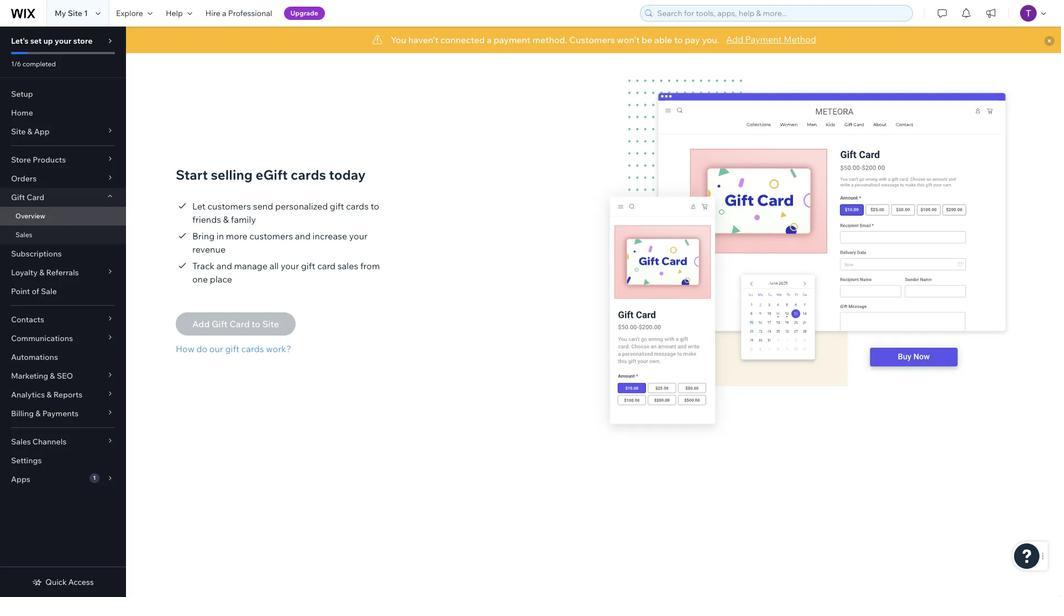 Task type: locate. For each thing, give the bounding box(es) containing it.
marketing & seo
[[11, 371, 73, 381]]

settings
[[11, 456, 42, 466]]

1 vertical spatial customers
[[250, 231, 293, 242]]

up
[[43, 36, 53, 46]]

access
[[68, 577, 94, 587]]

subscriptions
[[11, 249, 62, 259]]

0 horizontal spatial to
[[371, 201, 379, 212]]

alert
[[126, 27, 1062, 53]]

1 horizontal spatial site
[[68, 8, 82, 18]]

egift
[[256, 166, 288, 183]]

contacts
[[11, 315, 44, 325]]

0 horizontal spatial and
[[217, 261, 232, 272]]

1 vertical spatial gift
[[301, 261, 315, 272]]

your inside sidebar element
[[55, 36, 71, 46]]

1 vertical spatial your
[[349, 231, 368, 242]]

customers
[[570, 34, 615, 45]]

1 down the settings link
[[93, 474, 96, 482]]

0 vertical spatial sales
[[15, 231, 32, 239]]

billing & payments button
[[0, 404, 126, 423]]

0 horizontal spatial a
[[222, 8, 226, 18]]

gift up increase
[[330, 201, 344, 212]]

place
[[210, 274, 232, 285]]

& left 'reports'
[[47, 390, 52, 400]]

a inside alert
[[487, 34, 492, 45]]

1 horizontal spatial 1
[[93, 474, 96, 482]]

Search for tools, apps, help & more... field
[[654, 6, 910, 21]]

and left increase
[[295, 231, 311, 242]]

gift right our
[[225, 343, 240, 355]]

my
[[55, 8, 66, 18]]

cards up personalized
[[291, 166, 326, 183]]

1 horizontal spatial to
[[675, 34, 683, 45]]

sales channels button
[[0, 432, 126, 451]]

& right loyalty
[[39, 268, 44, 278]]

automations
[[11, 352, 58, 362]]

customers up family
[[208, 201, 251, 212]]

0 horizontal spatial cards
[[242, 343, 264, 355]]

& left family
[[223, 214, 229, 225]]

point
[[11, 286, 30, 296]]

your right all
[[281, 261, 299, 272]]

0 horizontal spatial gift
[[225, 343, 240, 355]]

0 vertical spatial 1
[[84, 8, 88, 18]]

customers
[[208, 201, 251, 212], [250, 231, 293, 242]]

track
[[192, 261, 215, 272]]

1
[[84, 8, 88, 18], [93, 474, 96, 482]]

haven't
[[409, 34, 439, 45]]

gift left "card"
[[301, 261, 315, 272]]

referrals
[[46, 268, 79, 278]]

1 horizontal spatial and
[[295, 231, 311, 242]]

payment
[[746, 34, 782, 45]]

customers up all
[[250, 231, 293, 242]]

1 vertical spatial 1
[[93, 474, 96, 482]]

a left payment
[[487, 34, 492, 45]]

sale
[[41, 286, 57, 296]]

your right up
[[55, 36, 71, 46]]

won't
[[617, 34, 640, 45]]

2 vertical spatial gift
[[225, 343, 240, 355]]

of
[[32, 286, 39, 296]]

orders
[[11, 174, 37, 184]]

loyalty & referrals
[[11, 268, 79, 278]]

2 vertical spatial your
[[281, 261, 299, 272]]

site & app button
[[0, 122, 126, 141]]

1 vertical spatial cards
[[346, 201, 369, 212]]

do
[[197, 343, 207, 355]]

to inside let customers send personalized gift cards to friends & family bring in more customers and increase your revenue track and manage all your gift card sales from one place
[[371, 201, 379, 212]]

a inside "hire a professional" link
[[222, 8, 226, 18]]

let's set up your store
[[11, 36, 93, 46]]

1 vertical spatial to
[[371, 201, 379, 212]]

upgrade
[[291, 9, 318, 17]]

2 vertical spatial cards
[[242, 343, 264, 355]]

to inside alert
[[675, 34, 683, 45]]

your right increase
[[349, 231, 368, 242]]

gift
[[330, 201, 344, 212], [301, 261, 315, 272], [225, 343, 240, 355]]

sales inside popup button
[[11, 437, 31, 447]]

gift inside how do our gift cards work? button
[[225, 343, 240, 355]]

& left seo
[[50, 371, 55, 381]]

0 horizontal spatial site
[[11, 127, 26, 137]]

1 horizontal spatial cards
[[291, 166, 326, 183]]

your
[[55, 36, 71, 46], [349, 231, 368, 242], [281, 261, 299, 272]]

explore
[[116, 8, 143, 18]]

& inside let customers send personalized gift cards to friends & family bring in more customers and increase your revenue track and manage all your gift card sales from one place
[[223, 214, 229, 225]]

loyalty
[[11, 268, 38, 278]]

settings link
[[0, 451, 126, 470]]

site down "home"
[[11, 127, 26, 137]]

marketing & seo button
[[0, 367, 126, 385]]

0 vertical spatial your
[[55, 36, 71, 46]]

sales
[[15, 231, 32, 239], [11, 437, 31, 447]]

0 vertical spatial site
[[68, 8, 82, 18]]

overview
[[15, 212, 45, 220]]

cards down today
[[346, 201, 369, 212]]

sales channels
[[11, 437, 67, 447]]

payment
[[494, 34, 531, 45]]

2 horizontal spatial cards
[[346, 201, 369, 212]]

payments
[[42, 409, 78, 419]]

gift
[[11, 192, 25, 202]]

0 vertical spatial a
[[222, 8, 226, 18]]

let's
[[11, 36, 29, 46]]

1 vertical spatial site
[[11, 127, 26, 137]]

0 vertical spatial cards
[[291, 166, 326, 183]]

& left app
[[27, 127, 32, 137]]

revenue
[[192, 244, 226, 255]]

add
[[727, 34, 744, 45]]

marketing
[[11, 371, 48, 381]]

0 vertical spatial and
[[295, 231, 311, 242]]

site
[[68, 8, 82, 18], [11, 127, 26, 137]]

& for payments
[[36, 409, 41, 419]]

0 horizontal spatial your
[[55, 36, 71, 46]]

1 horizontal spatial a
[[487, 34, 492, 45]]

hire a professional link
[[199, 0, 279, 27]]

quick access button
[[32, 577, 94, 587]]

setup link
[[0, 85, 126, 103]]

store products button
[[0, 150, 126, 169]]

1/6
[[11, 60, 21, 68]]

and up the place at the top
[[217, 261, 232, 272]]

site right my
[[68, 8, 82, 18]]

my site 1
[[55, 8, 88, 18]]

manage
[[234, 261, 268, 272]]

0 vertical spatial gift
[[330, 201, 344, 212]]

sales down overview at the left of the page
[[15, 231, 32, 239]]

store
[[11, 155, 31, 165]]

increase
[[313, 231, 347, 242]]

1 vertical spatial a
[[487, 34, 492, 45]]

1 vertical spatial and
[[217, 261, 232, 272]]

1 horizontal spatial gift
[[301, 261, 315, 272]]

& for referrals
[[39, 268, 44, 278]]

let customers send personalized gift cards to friends & family bring in more customers and increase your revenue track and manage all your gift card sales from one place
[[192, 201, 380, 285]]

& right billing on the left bottom
[[36, 409, 41, 419]]

a right hire
[[222, 8, 226, 18]]

0 vertical spatial to
[[675, 34, 683, 45]]

add payment method
[[727, 34, 817, 45]]

sales up the settings
[[11, 437, 31, 447]]

1 vertical spatial sales
[[11, 437, 31, 447]]

card
[[27, 192, 44, 202]]

1 right my
[[84, 8, 88, 18]]

cards left work?
[[242, 343, 264, 355]]

how do our gift cards work?
[[176, 343, 291, 355]]

work?
[[266, 343, 291, 355]]



Task type: describe. For each thing, give the bounding box(es) containing it.
products
[[33, 155, 66, 165]]

card
[[317, 261, 336, 272]]

& for seo
[[50, 371, 55, 381]]

today
[[329, 166, 366, 183]]

able
[[655, 34, 673, 45]]

set
[[30, 36, 42, 46]]

1 horizontal spatial your
[[281, 261, 299, 272]]

you
[[391, 34, 407, 45]]

family
[[231, 214, 256, 225]]

loyalty & referrals button
[[0, 263, 126, 282]]

how
[[176, 343, 195, 355]]

& for app
[[27, 127, 32, 137]]

setup
[[11, 89, 33, 99]]

app
[[34, 127, 50, 137]]

bring
[[192, 231, 215, 242]]

connected
[[441, 34, 485, 45]]

start
[[176, 166, 208, 183]]

2 horizontal spatial gift
[[330, 201, 344, 212]]

2 horizontal spatial your
[[349, 231, 368, 242]]

site & app
[[11, 127, 50, 137]]

apps
[[11, 474, 30, 484]]

sales for sales
[[15, 231, 32, 239]]

gift card
[[11, 192, 44, 202]]

send
[[253, 201, 273, 212]]

sales
[[338, 261, 359, 272]]

selling
[[211, 166, 253, 183]]

method.
[[533, 34, 568, 45]]

in
[[217, 231, 224, 242]]

from
[[360, 261, 380, 272]]

be
[[642, 34, 653, 45]]

completed
[[23, 60, 56, 68]]

more
[[226, 231, 248, 242]]

add payment method link
[[727, 33, 817, 46]]

you haven't connected a payment method. customers won't be able to pay you.
[[391, 34, 720, 45]]

home
[[11, 108, 33, 118]]

seo
[[57, 371, 73, 381]]

store products
[[11, 155, 66, 165]]

sidebar element
[[0, 27, 126, 597]]

automations link
[[0, 348, 126, 367]]

billing
[[11, 409, 34, 419]]

analytics & reports button
[[0, 385, 126, 404]]

pay
[[685, 34, 700, 45]]

hire
[[206, 8, 221, 18]]

point of sale
[[11, 286, 57, 296]]

0 horizontal spatial 1
[[84, 8, 88, 18]]

our
[[209, 343, 223, 355]]

all
[[270, 261, 279, 272]]

0 vertical spatial customers
[[208, 201, 251, 212]]

help button
[[159, 0, 199, 27]]

help
[[166, 8, 183, 18]]

analytics & reports
[[11, 390, 83, 400]]

sales for sales channels
[[11, 437, 31, 447]]

upgrade button
[[284, 7, 325, 20]]

quick
[[46, 577, 67, 587]]

orders button
[[0, 169, 126, 188]]

gift card button
[[0, 188, 126, 207]]

channels
[[33, 437, 67, 447]]

cards inside let customers send personalized gift cards to friends & family bring in more customers and increase your revenue track and manage all your gift card sales from one place
[[346, 201, 369, 212]]

personalized
[[275, 201, 328, 212]]

analytics
[[11, 390, 45, 400]]

subscriptions link
[[0, 244, 126, 263]]

billing & payments
[[11, 409, 78, 419]]

cards inside button
[[242, 343, 264, 355]]

start selling egift cards today
[[176, 166, 366, 183]]

1 inside sidebar element
[[93, 474, 96, 482]]

sales link
[[0, 226, 126, 244]]

site inside popup button
[[11, 127, 26, 137]]

alert containing add payment method
[[126, 27, 1062, 53]]

you.
[[702, 34, 720, 45]]

let
[[192, 201, 206, 212]]

reports
[[53, 390, 83, 400]]

hire a professional
[[206, 8, 272, 18]]

quick access
[[46, 577, 94, 587]]

professional
[[228, 8, 272, 18]]

home link
[[0, 103, 126, 122]]

friends
[[192, 214, 221, 225]]

communications
[[11, 333, 73, 343]]

one
[[192, 274, 208, 285]]

& for reports
[[47, 390, 52, 400]]

how do our gift cards work? button
[[176, 342, 296, 356]]

communications button
[[0, 329, 126, 348]]

1/6 completed
[[11, 60, 56, 68]]



Task type: vqa. For each thing, say whether or not it's contained in the screenshot.
"Apps"
yes



